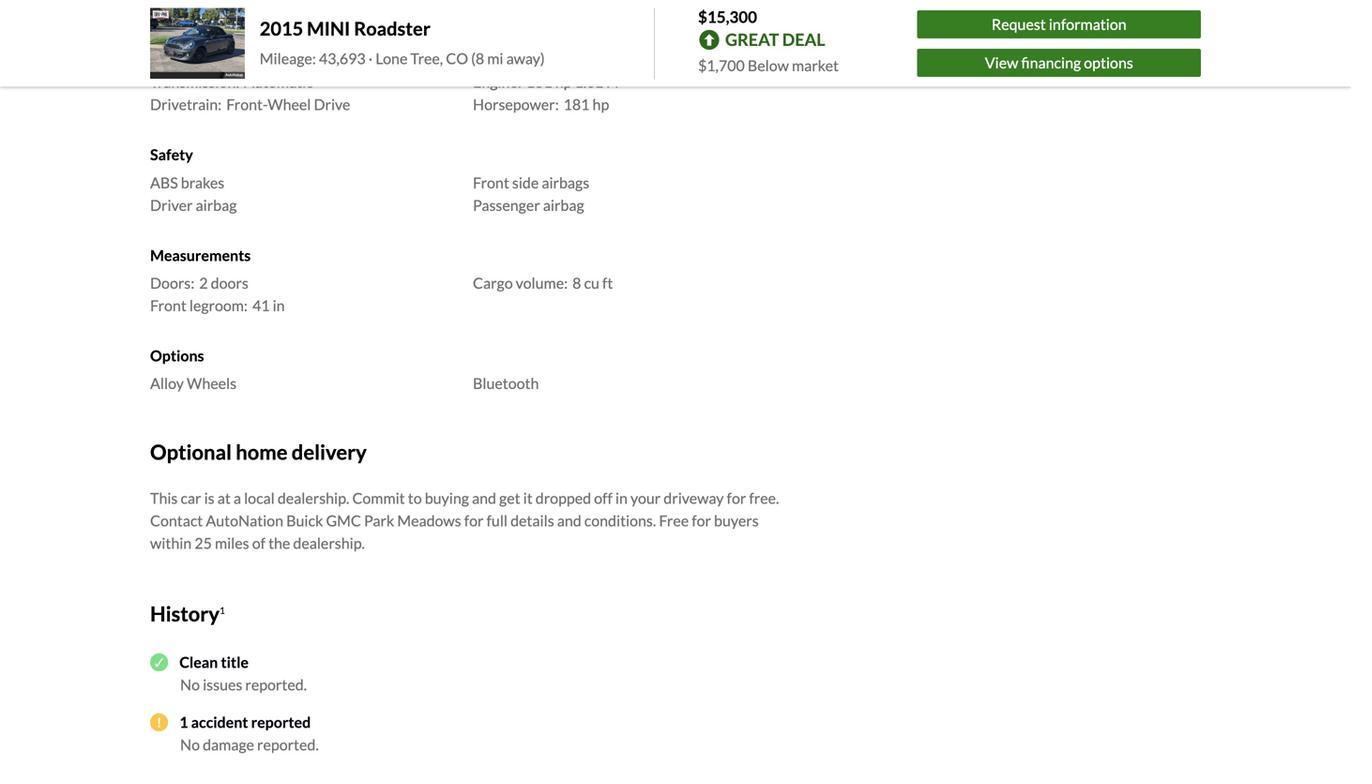 Task type: locate. For each thing, give the bounding box(es) containing it.
car
[[181, 490, 201, 508]]

alloy
[[150, 375, 184, 393]]

hp left 1.6l
[[555, 73, 572, 91]]

buick
[[286, 512, 323, 530]]

of
[[252, 535, 266, 553]]

front inside front side airbags passenger airbag
[[473, 173, 509, 192]]

airbag
[[196, 196, 237, 214], [543, 196, 584, 214]]

dealership.
[[278, 490, 349, 508], [293, 535, 365, 553]]

in right off
[[616, 490, 628, 508]]

1 vertical spatial 181
[[564, 95, 590, 114]]

0 vertical spatial no
[[180, 676, 200, 694]]

front up passenger
[[473, 173, 509, 192]]

2 horizontal spatial for
[[727, 490, 746, 508]]

2 airbag from the left
[[543, 196, 584, 214]]

front
[[473, 173, 509, 192], [150, 297, 187, 315]]

view financing options button
[[918, 49, 1201, 77]]

1 vertical spatial front
[[150, 297, 187, 315]]

for down driveway
[[692, 512, 711, 530]]

0 horizontal spatial hp
[[555, 73, 572, 91]]

1 vertical spatial in
[[616, 490, 628, 508]]

i4
[[606, 73, 619, 91]]

alloy wheels
[[150, 375, 237, 393]]

great deal
[[726, 29, 826, 50]]

engine: 181 hp 1.6l i4 horsepower: 181 hp
[[473, 73, 619, 114]]

0 vertical spatial reported.
[[245, 676, 307, 694]]

1 vertical spatial 1
[[179, 714, 188, 732]]

no down 'accident'
[[180, 736, 200, 754]]

horsepower:
[[473, 95, 559, 114]]

airbag down "airbags"
[[543, 196, 584, 214]]

for
[[727, 490, 746, 508], [464, 512, 484, 530], [692, 512, 711, 530]]

for left 'full' on the left bottom
[[464, 512, 484, 530]]

no down clean
[[180, 676, 200, 694]]

front down doors:
[[150, 297, 187, 315]]

brakes
[[181, 173, 225, 192]]

cu
[[584, 274, 600, 292]]

front side airbags passenger airbag
[[473, 173, 590, 214]]

1
[[220, 606, 225, 617], [179, 714, 188, 732]]

for up buyers
[[727, 490, 746, 508]]

0 vertical spatial dealership.
[[278, 490, 349, 508]]

0 horizontal spatial front
[[150, 297, 187, 315]]

0 vertical spatial hp
[[555, 73, 572, 91]]

automatic
[[244, 73, 313, 91]]

0 horizontal spatial airbag
[[196, 196, 237, 214]]

no for no issues reported.
[[180, 676, 200, 694]]

buyers
[[714, 512, 759, 530]]

issues
[[203, 676, 242, 694]]

it
[[523, 490, 533, 508]]

reported.
[[245, 676, 307, 694], [257, 736, 319, 754]]

park
[[364, 512, 394, 530]]

181 down away)
[[526, 73, 552, 91]]

1 vertical spatial no
[[180, 736, 200, 754]]

contact
[[150, 512, 203, 530]]

and down dropped
[[557, 512, 582, 530]]

cargo volume: 8 cu ft
[[473, 274, 613, 292]]

0 vertical spatial in
[[273, 297, 285, 315]]

1 horizontal spatial 1
[[220, 606, 225, 617]]

0 horizontal spatial and
[[472, 490, 496, 508]]

0 vertical spatial and
[[472, 490, 496, 508]]

a
[[234, 490, 241, 508]]

1 vertical spatial and
[[557, 512, 582, 530]]

1 no from the top
[[180, 676, 200, 694]]

1 vertical spatial reported.
[[257, 736, 319, 754]]

1 right vdpalert icon
[[179, 714, 188, 732]]

0 horizontal spatial in
[[273, 297, 285, 315]]

ft
[[602, 274, 613, 292]]

0 vertical spatial front
[[473, 173, 509, 192]]

great
[[726, 29, 779, 50]]

hp
[[555, 73, 572, 91], [593, 95, 609, 114]]

volume:
[[516, 274, 568, 292]]

driveway
[[664, 490, 724, 508]]

0 horizontal spatial 1
[[179, 714, 188, 732]]

driver
[[150, 196, 193, 214]]

reported. up the reported
[[245, 676, 307, 694]]

1 horizontal spatial in
[[616, 490, 628, 508]]

request information
[[992, 15, 1127, 33]]

1 horizontal spatial front
[[473, 173, 509, 192]]

in
[[273, 297, 285, 315], [616, 490, 628, 508]]

information
[[1049, 15, 1127, 33]]

this car is at a local dealership. commit to buying and get it dropped off in your driveway for free. contact autonation buick gmc park meadows for full details and conditions. free for buyers within 25 miles of the dealership.
[[150, 490, 779, 553]]

2 no from the top
[[180, 736, 200, 754]]

in inside the doors: 2 doors front legroom: 41 in
[[273, 297, 285, 315]]

1 horizontal spatial hp
[[593, 95, 609, 114]]

accident
[[191, 714, 248, 732]]

1 horizontal spatial and
[[557, 512, 582, 530]]

no
[[180, 676, 200, 694], [180, 736, 200, 754]]

181 down 1.6l
[[564, 95, 590, 114]]

buying
[[425, 490, 469, 508]]

doors
[[211, 274, 248, 292]]

optional
[[150, 440, 232, 465]]

dealership. up buick
[[278, 490, 349, 508]]

at
[[217, 490, 231, 508]]

and left get
[[472, 490, 496, 508]]

miles
[[215, 535, 249, 553]]

1 airbag from the left
[[196, 196, 237, 214]]

dealership. down the gmc at the left
[[293, 535, 365, 553]]

drivetrain:
[[150, 95, 222, 114]]

1 horizontal spatial 181
[[564, 95, 590, 114]]

$1,700
[[698, 56, 745, 75]]

tree,
[[411, 49, 443, 67]]

1 up "clean title"
[[220, 606, 225, 617]]

in right 41
[[273, 297, 285, 315]]

roadster
[[354, 17, 431, 40]]

hp down i4
[[593, 95, 609, 114]]

2
[[199, 274, 208, 292]]

181
[[526, 73, 552, 91], [564, 95, 590, 114]]

1 horizontal spatial airbag
[[543, 196, 584, 214]]

vdpcheck image
[[150, 654, 168, 672]]

doors: 2 doors front legroom: 41 in
[[150, 274, 285, 315]]

airbag down brakes
[[196, 196, 237, 214]]

gmc
[[326, 512, 361, 530]]

0 vertical spatial 1
[[220, 606, 225, 617]]

mileage:
[[260, 49, 316, 67]]

1 vertical spatial hp
[[593, 95, 609, 114]]

reported. down the reported
[[257, 736, 319, 754]]

0 vertical spatial 181
[[526, 73, 552, 91]]



Task type: describe. For each thing, give the bounding box(es) containing it.
clean
[[179, 654, 218, 672]]

free
[[659, 512, 689, 530]]

no issues reported.
[[180, 676, 307, 694]]

0 horizontal spatial for
[[464, 512, 484, 530]]

reported. for clean title
[[245, 676, 307, 694]]

below
[[748, 56, 789, 75]]

delivery
[[292, 440, 367, 465]]

drive
[[314, 95, 350, 114]]

reported
[[251, 714, 311, 732]]

autonation
[[206, 512, 284, 530]]

deal
[[783, 29, 826, 50]]

reported. for 1 accident reported
[[257, 736, 319, 754]]

within
[[150, 535, 192, 553]]

1 inside history 1
[[220, 606, 225, 617]]

your
[[631, 490, 661, 508]]

local
[[244, 490, 275, 508]]

airbags
[[542, 173, 590, 192]]

airbag inside front side airbags passenger airbag
[[543, 196, 584, 214]]

financing
[[1022, 53, 1081, 72]]

lone
[[376, 49, 408, 67]]

41
[[252, 297, 270, 315]]

measurements
[[150, 246, 251, 264]]

mini
[[307, 17, 350, 40]]

clean title
[[179, 654, 249, 672]]

in inside this car is at a local dealership. commit to buying and get it dropped off in your driveway for free. contact autonation buick gmc park meadows for full details and conditions. free for buyers within 25 miles of the dealership.
[[616, 490, 628, 508]]

dropped
[[536, 490, 591, 508]]

abs
[[150, 173, 178, 192]]

full
[[487, 512, 508, 530]]

co
[[446, 49, 468, 67]]

(8
[[471, 49, 484, 67]]

performance
[[150, 45, 238, 63]]

airbag inside abs brakes driver airbag
[[196, 196, 237, 214]]

this
[[150, 490, 178, 508]]

safety
[[150, 146, 193, 164]]

options
[[1084, 53, 1134, 72]]

conditions.
[[585, 512, 656, 530]]

options
[[150, 347, 204, 365]]

transmission:
[[150, 73, 240, 91]]

no damage reported.
[[180, 736, 319, 754]]

43,693
[[319, 49, 366, 67]]

is
[[204, 490, 215, 508]]

bluetooth
[[473, 375, 539, 393]]

request
[[992, 15, 1046, 33]]

free.
[[749, 490, 779, 508]]

details
[[511, 512, 554, 530]]

view financing options
[[985, 53, 1134, 72]]

market
[[792, 56, 839, 75]]

8
[[573, 274, 581, 292]]

1 horizontal spatial for
[[692, 512, 711, 530]]

vdpalert image
[[150, 714, 168, 732]]

engine:
[[473, 73, 522, 91]]

abs brakes driver airbag
[[150, 173, 237, 214]]

history 1
[[150, 602, 225, 627]]

legroom:
[[189, 297, 248, 315]]

1 vertical spatial dealership.
[[293, 535, 365, 553]]

$15,300
[[698, 7, 757, 26]]

mi
[[487, 49, 504, 67]]

2015
[[260, 17, 303, 40]]

the
[[268, 535, 290, 553]]

$1,700 below market
[[698, 56, 839, 75]]

front inside the doors: 2 doors front legroom: 41 in
[[150, 297, 187, 315]]

2015 mini roadster mileage: 43,693 · lone tree, co (8 mi away)
[[260, 17, 545, 67]]

no for no damage reported.
[[180, 736, 200, 754]]

25
[[195, 535, 212, 553]]

1 accident reported
[[179, 714, 311, 732]]

2015 mini roadster image
[[150, 8, 245, 79]]

cargo
[[473, 274, 513, 292]]

to
[[408, 490, 422, 508]]

passenger
[[473, 196, 540, 214]]

view
[[985, 53, 1019, 72]]

doors:
[[150, 274, 195, 292]]

front-
[[226, 95, 268, 114]]

0 horizontal spatial 181
[[526, 73, 552, 91]]

request information button
[[918, 10, 1201, 38]]

away)
[[506, 49, 545, 67]]

damage
[[203, 736, 254, 754]]

side
[[512, 173, 539, 192]]

meadows
[[397, 512, 461, 530]]

get
[[499, 490, 520, 508]]

wheels
[[187, 375, 237, 393]]

·
[[369, 49, 373, 67]]

optional home delivery
[[150, 440, 367, 465]]

transmission: automatic drivetrain: front-wheel drive
[[150, 73, 350, 114]]

commit
[[352, 490, 405, 508]]

1.6l
[[575, 73, 603, 91]]



Task type: vqa. For each thing, say whether or not it's contained in the screenshot.
'$1,168'
no



